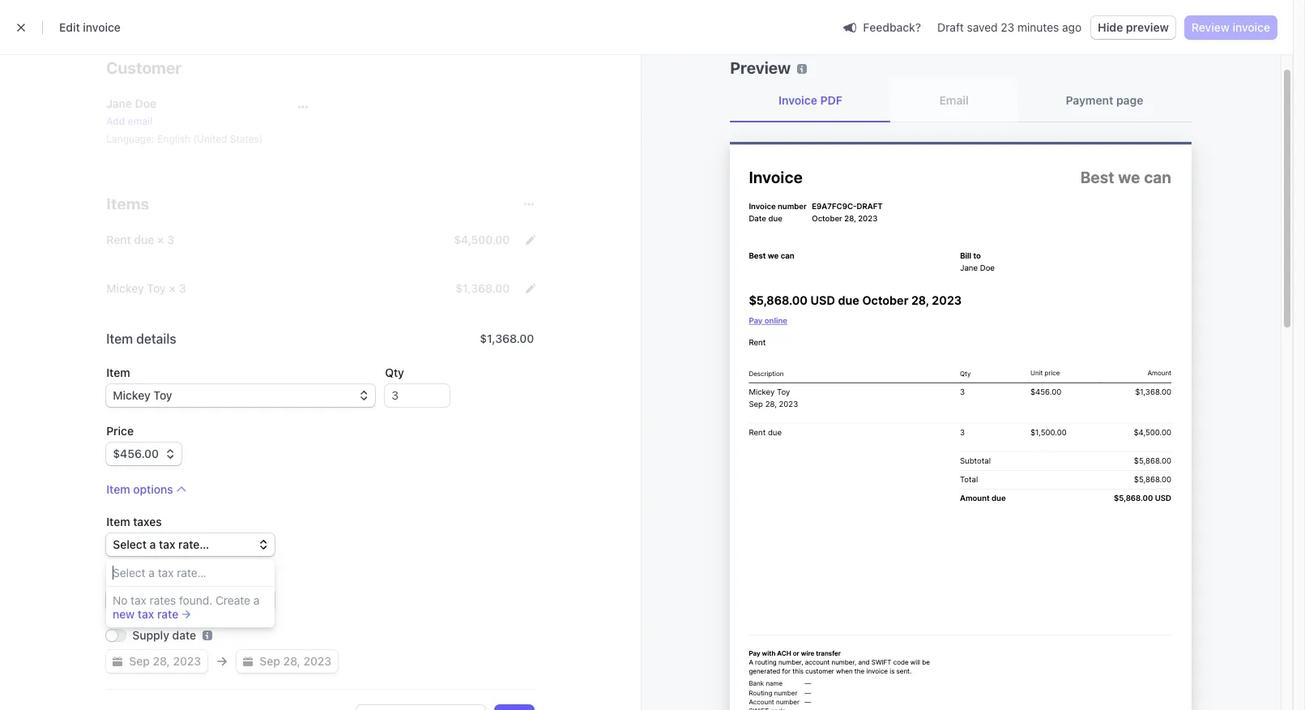 Task type: vqa. For each thing, say whether or not it's contained in the screenshot.
the More button
no



Task type: describe. For each thing, give the bounding box(es) containing it.
0 vertical spatial $1,368.00
[[456, 281, 510, 295]]

rent due × 3
[[106, 233, 175, 246]]

item for item coupons
[[106, 570, 130, 584]]

select
[[113, 537, 147, 551]]

rate
[[157, 607, 179, 621]]

1 sep from the left
[[129, 654, 150, 668]]

invoice for review invoice
[[1233, 20, 1271, 34]]

1 sep 28, 2023 from the left
[[129, 654, 201, 668]]

× for rent due
[[157, 233, 164, 246]]

email
[[940, 93, 969, 107]]

preview
[[731, 58, 791, 77]]

tax up supply
[[138, 607, 154, 621]]

customer
[[106, 58, 182, 77]]

taxes
[[133, 515, 162, 528]]

3 for mickey toy × 3
[[179, 281, 186, 295]]

2 sep 28, 2023 button from the left
[[237, 650, 338, 673]]

edit
[[59, 20, 80, 34]]

$4,500.00
[[454, 233, 510, 246]]

minutes
[[1018, 20, 1060, 34]]

no
[[113, 593, 128, 607]]

due
[[134, 233, 154, 246]]

toy for mickey toy
[[154, 388, 172, 402]]

add
[[106, 115, 125, 127]]

rent
[[106, 233, 131, 246]]

1 vertical spatial $1,368.00
[[480, 332, 534, 345]]

mickey toy
[[113, 388, 172, 402]]

email
[[128, 115, 153, 127]]

item for item options
[[106, 482, 130, 496]]

select a tax rate…
[[113, 537, 209, 551]]

new
[[113, 607, 135, 621]]

page
[[1117, 93, 1144, 107]]

english
[[158, 133, 191, 145]]

qty
[[385, 366, 404, 379]]

mickey for mickey toy × 3
[[106, 281, 144, 295]]

toy for mickey toy × 3
[[147, 281, 166, 295]]

23
[[1001, 20, 1015, 34]]

select a tax rate… button
[[106, 533, 275, 556]]

feedback?
[[863, 20, 922, 34]]

2 sep 28, 2023 from the left
[[260, 654, 332, 668]]

add email button
[[106, 115, 153, 128]]

pdf
[[821, 93, 843, 107]]

hide preview button
[[1092, 16, 1176, 39]]

item options
[[106, 482, 173, 496]]

mickey for mickey toy
[[113, 388, 151, 402]]

Select a tax rate… field
[[106, 559, 275, 587]]

$456.00 button
[[106, 443, 182, 465]]

supply date
[[132, 628, 196, 642]]

a inside dropdown button
[[150, 537, 156, 551]]

details
[[136, 332, 176, 346]]

hide
[[1098, 20, 1124, 34]]

language:
[[106, 133, 154, 145]]

a inside the no tax rates found. create a new tax rate
[[254, 593, 260, 607]]

items
[[106, 195, 149, 213]]



Task type: locate. For each thing, give the bounding box(es) containing it.
sep
[[129, 654, 150, 668], [260, 654, 280, 668]]

tab list containing invoice pdf
[[731, 79, 1193, 122]]

invoice inside button
[[1233, 20, 1271, 34]]

tab list
[[731, 79, 1193, 122]]

doe
[[135, 96, 156, 110]]

edit invoice
[[59, 20, 121, 34]]

1 vertical spatial 3
[[179, 281, 186, 295]]

preview
[[1127, 20, 1169, 34]]

draft
[[938, 20, 964, 34]]

$456.00
[[113, 447, 159, 460]]

item inside button
[[106, 482, 130, 496]]

item coupons
[[106, 570, 179, 584]]

0 horizontal spatial invoice
[[83, 20, 121, 34]]

toy down details
[[154, 388, 172, 402]]

invoice right review at the top right
[[1233, 20, 1271, 34]]

0 horizontal spatial sep 28, 2023 button
[[106, 650, 208, 673]]

× up details
[[169, 281, 176, 295]]

0 vertical spatial a
[[150, 537, 156, 551]]

1 horizontal spatial 2023
[[304, 654, 332, 668]]

states)
[[230, 133, 263, 145]]

0 horizontal spatial a
[[150, 537, 156, 551]]

5 item from the top
[[106, 570, 130, 584]]

1 sep 28, 2023 button from the left
[[106, 650, 208, 673]]

item up no
[[106, 570, 130, 584]]

mickey toy button
[[106, 384, 375, 407]]

× right due
[[157, 233, 164, 246]]

new tax rate link
[[113, 607, 191, 621]]

item left details
[[106, 332, 133, 346]]

rate…
[[178, 537, 209, 551]]

0 horizontal spatial ×
[[157, 233, 164, 246]]

2 28, from the left
[[283, 654, 301, 668]]

review invoice
[[1192, 20, 1271, 34]]

email tab
[[891, 79, 1019, 122]]

0 horizontal spatial 3
[[167, 233, 175, 246]]

1 vertical spatial toy
[[154, 388, 172, 402]]

item
[[106, 332, 133, 346], [106, 366, 130, 379], [106, 482, 130, 496], [106, 515, 130, 528], [106, 570, 130, 584]]

a right create
[[254, 593, 260, 607]]

mickey toy × 3
[[106, 281, 186, 295]]

2 item from the top
[[106, 366, 130, 379]]

item up select
[[106, 515, 130, 528]]

1 invoice from the left
[[83, 20, 121, 34]]

1 horizontal spatial 28,
[[283, 654, 301, 668]]

saved
[[967, 20, 998, 34]]

(united
[[193, 133, 227, 145]]

invoice
[[779, 93, 818, 107]]

0 vertical spatial mickey
[[106, 281, 144, 295]]

jane
[[106, 96, 132, 110]]

toy down due
[[147, 281, 166, 295]]

2 2023 from the left
[[304, 654, 332, 668]]

item for item
[[106, 366, 130, 379]]

1 item from the top
[[106, 332, 133, 346]]

4 item from the top
[[106, 515, 130, 528]]

invoice for edit invoice
[[83, 20, 121, 34]]

1 vertical spatial ×
[[169, 281, 176, 295]]

invoice pdf
[[779, 93, 843, 107]]

price
[[106, 424, 134, 438]]

tax
[[159, 537, 175, 551], [131, 593, 147, 607], [138, 607, 154, 621]]

sep 28, 2023
[[129, 654, 201, 668], [260, 654, 332, 668]]

mickey
[[106, 281, 144, 295], [113, 388, 151, 402]]

toy
[[147, 281, 166, 295], [154, 388, 172, 402]]

svg image inside the $456.00 popup button
[[165, 449, 175, 459]]

None text field
[[385, 384, 450, 407]]

1 horizontal spatial sep
[[260, 654, 280, 668]]

jane doe add email language: english (united states)
[[106, 96, 263, 145]]

1 horizontal spatial ×
[[169, 281, 176, 295]]

0 horizontal spatial sep
[[129, 654, 150, 668]]

supply
[[132, 628, 169, 642]]

×
[[157, 233, 164, 246], [169, 281, 176, 295]]

mickey down the rent
[[106, 281, 144, 295]]

28,
[[153, 654, 170, 668], [283, 654, 301, 668]]

1 28, from the left
[[153, 654, 170, 668]]

create
[[216, 593, 250, 607]]

2023
[[173, 654, 201, 668], [304, 654, 332, 668]]

3
[[167, 233, 175, 246], [179, 281, 186, 295]]

item left the options
[[106, 482, 130, 496]]

1 vertical spatial a
[[254, 593, 260, 607]]

rates
[[150, 593, 176, 607]]

invoice
[[83, 20, 121, 34], [1233, 20, 1271, 34]]

item for item taxes
[[106, 515, 130, 528]]

1 horizontal spatial sep 28, 2023 button
[[237, 650, 338, 673]]

hide preview
[[1098, 20, 1169, 34]]

review invoice button
[[1186, 16, 1277, 39]]

coupons
[[133, 570, 179, 584]]

a right select
[[150, 537, 156, 551]]

0 horizontal spatial 28,
[[153, 654, 170, 668]]

0 vertical spatial ×
[[157, 233, 164, 246]]

tax right no
[[131, 593, 147, 607]]

2 sep from the left
[[260, 654, 280, 668]]

review
[[1192, 20, 1230, 34]]

0 horizontal spatial 2023
[[173, 654, 201, 668]]

payment page
[[1066, 93, 1144, 107]]

a
[[150, 537, 156, 551], [254, 593, 260, 607]]

× for mickey toy
[[169, 281, 176, 295]]

item up mickey toy
[[106, 366, 130, 379]]

3 for rent due × 3
[[167, 233, 175, 246]]

invoice right edit
[[83, 20, 121, 34]]

sep 28, 2023 button
[[106, 650, 208, 673], [237, 650, 338, 673]]

mickey inside dropdown button
[[113, 388, 151, 402]]

item options button
[[106, 481, 186, 498]]

$1,368.00
[[456, 281, 510, 295], [480, 332, 534, 345]]

feedback? button
[[838, 16, 928, 39]]

payment
[[1066, 93, 1114, 107]]

item details
[[106, 332, 176, 346]]

0 vertical spatial 3
[[167, 233, 175, 246]]

1 horizontal spatial a
[[254, 593, 260, 607]]

no tax rates found. create a new tax rate
[[113, 593, 260, 621]]

found.
[[179, 593, 213, 607]]

ago
[[1063, 20, 1082, 34]]

item for item details
[[106, 332, 133, 346]]

1 horizontal spatial invoice
[[1233, 20, 1271, 34]]

1 2023 from the left
[[173, 654, 201, 668]]

tax inside dropdown button
[[159, 537, 175, 551]]

toy inside mickey toy dropdown button
[[154, 388, 172, 402]]

svg image
[[299, 102, 308, 112], [526, 235, 536, 245], [526, 284, 536, 293], [165, 449, 175, 459], [113, 657, 123, 666], [243, 657, 253, 666]]

3 item from the top
[[106, 482, 130, 496]]

options
[[133, 482, 173, 496]]

1 horizontal spatial 3
[[179, 281, 186, 295]]

1 vertical spatial mickey
[[113, 388, 151, 402]]

tax left rate…
[[159, 537, 175, 551]]

2 invoice from the left
[[1233, 20, 1271, 34]]

mickey up price on the left of page
[[113, 388, 151, 402]]

1 horizontal spatial sep 28, 2023
[[260, 654, 332, 668]]

draft saved 23 minutes ago
[[938, 20, 1082, 34]]

0 horizontal spatial sep 28, 2023
[[129, 654, 201, 668]]

date
[[172, 628, 196, 642]]

item taxes
[[106, 515, 162, 528]]

0 vertical spatial toy
[[147, 281, 166, 295]]



